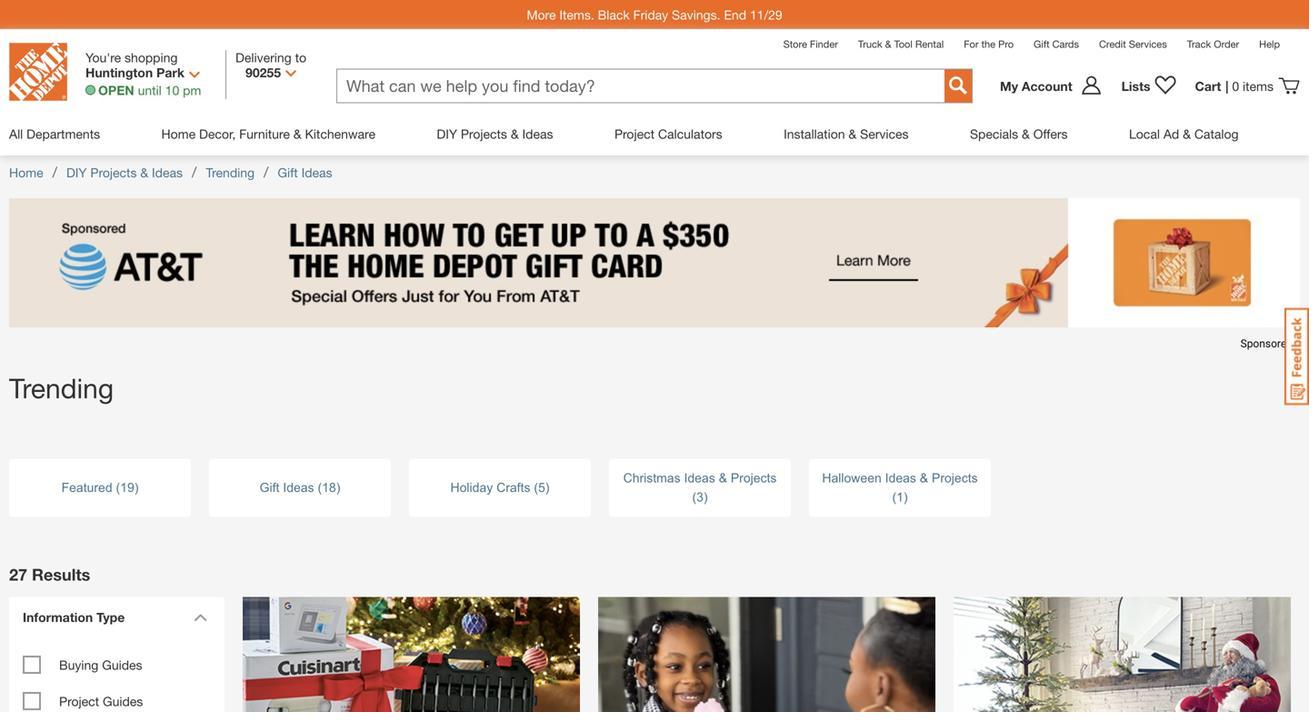Task type: describe. For each thing, give the bounding box(es) containing it.
credit
[[1100, 38, 1127, 50]]

0 items
[[1233, 78, 1274, 93]]

( inside 'halloween ideas & projects ( 1 )'
[[893, 490, 897, 504]]

5
[[539, 481, 546, 495]]

0
[[1233, 78, 1240, 93]]

projects inside 'halloween ideas & projects ( 1 )'
[[932, 471, 978, 485]]

home for home decor, furniture & kitchenware
[[162, 126, 196, 141]]

catalog
[[1195, 126, 1240, 141]]

open until 10 pm
[[98, 83, 201, 98]]

home link
[[9, 165, 43, 180]]

project for project guides
[[59, 694, 99, 709]]

pro
[[999, 38, 1014, 50]]

holiday crafts ( 5 )
[[451, 481, 550, 495]]

buying
[[59, 657, 99, 672]]

gift cards link
[[1034, 38, 1080, 50]]

1 vertical spatial diy projects & ideas link
[[66, 165, 183, 180]]

90255
[[246, 65, 281, 80]]

home decor, furniture & kitchenware
[[162, 126, 376, 141]]

gift ideas
[[278, 165, 333, 180]]

open
[[98, 83, 134, 98]]

halloween ideas & projects ( 1 )
[[823, 471, 978, 504]]

1
[[897, 490, 904, 504]]

1 horizontal spatial diy
[[437, 126, 458, 141]]

items.
[[560, 7, 595, 22]]

for the pro
[[964, 38, 1014, 50]]

the
[[982, 38, 996, 50]]

0 horizontal spatial trending
[[9, 372, 114, 404]]

track
[[1188, 38, 1212, 50]]

more
[[527, 7, 556, 22]]

local
[[1130, 126, 1161, 141]]

cart
[[1196, 78, 1222, 93]]

gift for gift cards
[[1034, 38, 1050, 50]]

truck & tool rental
[[859, 38, 944, 50]]

gift cards
[[1034, 38, 1080, 50]]

crafts
[[497, 481, 531, 495]]

credit services link
[[1100, 38, 1168, 50]]

result
[[32, 565, 82, 584]]

( inside christmas ideas & projects ( 3 )
[[693, 490, 697, 504]]

the home depot image
[[9, 43, 67, 101]]

more items. black friday savings. end 11/29
[[527, 7, 783, 22]]

tool
[[895, 38, 913, 50]]

2 vertical spatial gift
[[260, 481, 280, 495]]

featured ( 19 )
[[61, 481, 139, 495]]

guides for buying guides
[[102, 657, 142, 672]]

specials
[[971, 126, 1019, 141]]

order
[[1215, 38, 1240, 50]]

until
[[138, 83, 162, 98]]

1 vertical spatial services
[[861, 126, 909, 141]]

27 result s
[[9, 565, 90, 584]]

christmas ideas & projects ( 3 )
[[624, 471, 777, 504]]

& inside 'halloween ideas & projects ( 1 )'
[[920, 471, 929, 485]]

ideas for gift ideas ( 18 )
[[283, 481, 314, 495]]

submit search image
[[950, 76, 968, 95]]

track order link
[[1188, 38, 1240, 50]]

local ad & catalog link
[[1130, 113, 1240, 155]]

huntington
[[86, 65, 153, 80]]

) inside 'halloween ideas & projects ( 1 )'
[[904, 490, 908, 504]]

for
[[964, 38, 979, 50]]

project guides
[[59, 694, 143, 709]]

information
[[23, 610, 93, 625]]

truck & tool rental link
[[859, 38, 944, 50]]

huntington park
[[86, 65, 185, 80]]

furniture
[[239, 126, 290, 141]]

credit services
[[1100, 38, 1168, 50]]

pm
[[183, 83, 201, 98]]

featured
[[61, 481, 112, 495]]

information type
[[23, 610, 125, 625]]

lists
[[1122, 78, 1151, 93]]

to
[[295, 50, 307, 65]]

ideas for halloween ideas & projects ( 1 )
[[886, 471, 917, 485]]

installation & services link
[[784, 113, 909, 155]]

lists link
[[1113, 75, 1187, 97]]

holiday
[[451, 481, 493, 495]]

items
[[1244, 78, 1274, 93]]

offers
[[1034, 126, 1068, 141]]

18
[[322, 481, 336, 495]]

account
[[1022, 78, 1073, 93]]

27
[[9, 565, 27, 584]]

park
[[157, 65, 185, 80]]

installation
[[784, 126, 846, 141]]

project calculators link
[[615, 113, 723, 155]]

kitchenware
[[305, 126, 376, 141]]

home decor, furniture & kitchenware link
[[162, 113, 376, 155]]

projects inside christmas ideas & projects ( 3 )
[[731, 471, 777, 485]]

gift ideas link
[[278, 165, 333, 180]]

all
[[9, 126, 23, 141]]

delivering to
[[236, 50, 307, 65]]



Task type: locate. For each thing, give the bounding box(es) containing it.
projects
[[461, 126, 508, 141], [90, 165, 137, 180], [731, 471, 777, 485], [932, 471, 978, 485]]

0 horizontal spatial home
[[9, 165, 43, 180]]

home down "all"
[[9, 165, 43, 180]]

1 vertical spatial trending
[[9, 372, 114, 404]]

1 horizontal spatial home
[[162, 126, 196, 141]]

0 horizontal spatial services
[[861, 126, 909, 141]]

diy
[[437, 126, 458, 141], [66, 165, 87, 180]]

) inside christmas ideas & projects ( 3 )
[[704, 490, 708, 504]]

store finder link
[[784, 38, 839, 50]]

caret icon image
[[194, 613, 207, 622]]

project
[[615, 126, 655, 141], [59, 694, 99, 709]]

home left decor, in the left of the page
[[162, 126, 196, 141]]

0 horizontal spatial diy
[[66, 165, 87, 180]]

11/29
[[750, 7, 783, 22]]

gift
[[1034, 38, 1050, 50], [278, 165, 298, 180], [260, 481, 280, 495]]

my
[[1001, 78, 1019, 93]]

1 vertical spatial guides
[[103, 694, 143, 709]]

all departments
[[9, 126, 100, 141]]

end
[[724, 7, 747, 22]]

0 vertical spatial home
[[162, 126, 196, 141]]

project calculators
[[615, 126, 723, 141]]

gift for gift ideas
[[278, 165, 298, 180]]

0 vertical spatial services
[[1130, 38, 1168, 50]]

0 horizontal spatial diy projects & ideas link
[[66, 165, 183, 180]]

0 vertical spatial diy projects & ideas
[[437, 126, 554, 141]]

1 horizontal spatial services
[[1130, 38, 1168, 50]]

finder
[[810, 38, 839, 50]]

my account
[[1001, 78, 1073, 93]]

halloween
[[823, 471, 882, 485]]

ideas inside christmas ideas & projects ( 3 )
[[685, 471, 716, 485]]

you're shopping
[[86, 50, 178, 65]]

help link
[[1260, 38, 1281, 50]]

gift left cards
[[1034, 38, 1050, 50]]

ideas for gift ideas
[[302, 165, 333, 180]]

christmas
[[624, 471, 681, 485]]

diy projects & ideas for the bottommost diy projects & ideas link
[[66, 165, 183, 180]]

store finder
[[784, 38, 839, 50]]

1 guides from the top
[[102, 657, 142, 672]]

2 guides from the top
[[103, 694, 143, 709]]

the home depot logo link
[[9, 43, 67, 104]]

black
[[598, 7, 630, 22]]

delivering
[[236, 50, 292, 65]]

0 vertical spatial trending
[[206, 165, 255, 180]]

savings.
[[672, 7, 721, 22]]

0 vertical spatial diy projects & ideas link
[[437, 113, 554, 155]]

home for home link
[[9, 165, 43, 180]]

0 horizontal spatial diy projects & ideas
[[66, 165, 183, 180]]

guides
[[102, 657, 142, 672], [103, 694, 143, 709]]

guides up project guides
[[102, 657, 142, 672]]

type
[[97, 610, 125, 625]]

project down buying
[[59, 694, 99, 709]]

guides for project guides
[[103, 694, 143, 709]]

services right credit
[[1130, 38, 1168, 50]]

departments
[[27, 126, 100, 141]]

services right installation
[[861, 126, 909, 141]]

1 horizontal spatial project
[[615, 126, 655, 141]]

more items. black friday savings. end 11/29 link
[[527, 7, 783, 22]]

gift down home decor, furniture & kitchenware at the left top
[[278, 165, 298, 180]]

feedback link image
[[1285, 307, 1310, 406]]

guides down buying guides
[[103, 694, 143, 709]]

help
[[1260, 38, 1281, 50]]

project left calculators
[[615, 126, 655, 141]]

1 vertical spatial home
[[9, 165, 43, 180]]

decor,
[[199, 126, 236, 141]]

you're
[[86, 50, 121, 65]]

advertisement region
[[9, 198, 1301, 358]]

19
[[120, 481, 134, 495]]

truck
[[859, 38, 883, 50]]

None text field
[[337, 70, 945, 102]]

diy projects & ideas for the right diy projects & ideas link
[[437, 126, 554, 141]]

gift left 18
[[260, 481, 280, 495]]

installation & services
[[784, 126, 909, 141]]

project inside "link"
[[615, 126, 655, 141]]

store
[[784, 38, 808, 50]]

trending link
[[206, 165, 255, 180]]

all departments link
[[9, 113, 100, 155]]

home
[[162, 126, 196, 141], [9, 165, 43, 180]]

ideas for christmas ideas & projects ( 3 )
[[685, 471, 716, 485]]

cards
[[1053, 38, 1080, 50]]

calculators
[[659, 126, 723, 141]]

for the pro link
[[964, 38, 1014, 50]]

buying guides
[[59, 657, 142, 672]]

&
[[886, 38, 892, 50], [294, 126, 302, 141], [511, 126, 519, 141], [849, 126, 857, 141], [1022, 126, 1031, 141], [1184, 126, 1192, 141], [140, 165, 148, 180], [719, 471, 728, 485], [920, 471, 929, 485]]

1 vertical spatial diy
[[66, 165, 87, 180]]

& inside christmas ideas & projects ( 3 )
[[719, 471, 728, 485]]

1 vertical spatial gift
[[278, 165, 298, 180]]

0 vertical spatial project
[[615, 126, 655, 141]]

track order
[[1188, 38, 1240, 50]]

ideas inside 'halloween ideas & projects ( 1 )'
[[886, 471, 917, 485]]

0 horizontal spatial project
[[59, 694, 99, 709]]

gift ideas ( 18 )
[[260, 481, 341, 495]]

specials & offers
[[971, 126, 1068, 141]]

s
[[82, 565, 90, 584]]

0 vertical spatial gift
[[1034, 38, 1050, 50]]

1 horizontal spatial diy projects & ideas
[[437, 126, 554, 141]]

1 horizontal spatial diy projects & ideas link
[[437, 113, 554, 155]]

10
[[165, 83, 179, 98]]

None text field
[[337, 70, 945, 102]]

information type button
[[14, 597, 214, 638]]

local ad & catalog
[[1130, 126, 1240, 141]]

1 vertical spatial diy projects & ideas
[[66, 165, 183, 180]]

rental
[[916, 38, 944, 50]]

)
[[134, 481, 139, 495], [336, 481, 341, 495], [546, 481, 550, 495], [704, 490, 708, 504], [904, 490, 908, 504]]

0 vertical spatial diy
[[437, 126, 458, 141]]

1 horizontal spatial trending
[[206, 165, 255, 180]]

0 vertical spatial guides
[[102, 657, 142, 672]]

my account link
[[1001, 75, 1113, 97]]

3
[[697, 490, 704, 504]]

friday
[[634, 7, 669, 22]]

project for project calculators
[[615, 126, 655, 141]]

1 vertical spatial project
[[59, 694, 99, 709]]

shopping
[[125, 50, 178, 65]]



Task type: vqa. For each thing, say whether or not it's contained in the screenshot.


